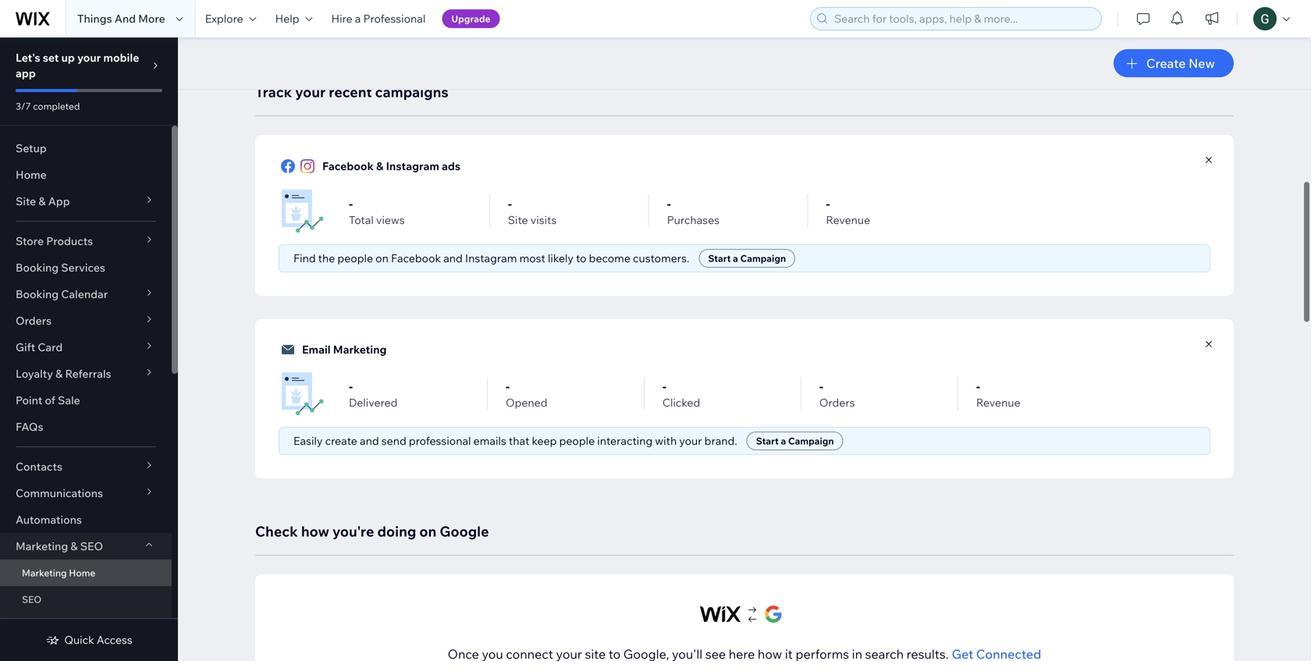Task type: describe. For each thing, give the bounding box(es) containing it.
start for - revenue
[[708, 253, 731, 264]]

booking calendar
[[16, 287, 108, 301]]

booking services link
[[0, 255, 172, 281]]

ads
[[442, 159, 461, 173]]

things
[[77, 12, 112, 25]]

mobile
[[103, 51, 139, 64]]

start for - orders
[[756, 435, 779, 447]]

customers.
[[633, 251, 690, 265]]

contacts button
[[0, 454, 172, 480]]

3/7 completed
[[16, 100, 80, 112]]

create
[[1147, 55, 1186, 71]]

0 horizontal spatial seo
[[22, 594, 42, 605]]

booking services
[[16, 261, 105, 274]]

find the people on facebook and instagram most likely to become customers.
[[294, 251, 690, 265]]

Search for tools, apps, help & more... field
[[830, 8, 1097, 30]]

seo inside popup button
[[80, 540, 103, 553]]

1 vertical spatial instagram
[[465, 251, 517, 265]]

brand.
[[705, 434, 738, 448]]

booking for booking services
[[16, 261, 59, 274]]

track
[[255, 83, 292, 101]]

send
[[382, 434, 407, 448]]

0 vertical spatial revenue
[[826, 213, 871, 227]]

more
[[138, 12, 165, 25]]

3/7
[[16, 100, 31, 112]]

visits
[[531, 213, 557, 227]]

create new
[[1147, 55, 1216, 71]]

check
[[255, 523, 298, 540]]

1 vertical spatial on
[[420, 523, 437, 540]]

marketing home
[[22, 567, 96, 579]]

total
[[349, 213, 374, 227]]

2 horizontal spatial your
[[680, 434, 702, 448]]

completed
[[33, 100, 80, 112]]

0 horizontal spatial - revenue
[[826, 196, 871, 227]]

most
[[520, 251, 546, 265]]

up
[[61, 51, 75, 64]]

google
[[440, 523, 489, 540]]

professional
[[409, 434, 471, 448]]

home link
[[0, 162, 172, 188]]

interacting
[[598, 434, 653, 448]]

easily create and send professional emails that keep people interacting with your brand.
[[294, 434, 738, 448]]

to
[[576, 251, 587, 265]]

0 vertical spatial instagram
[[386, 159, 439, 173]]

a for - opened
[[781, 435, 786, 447]]

sale
[[58, 394, 80, 407]]

gift card
[[16, 340, 63, 354]]

- inside - delivered
[[349, 379, 353, 394]]

setup link
[[0, 135, 172, 162]]

quick access button
[[46, 633, 132, 647]]

- inside "- orders"
[[820, 379, 824, 394]]

keep
[[532, 434, 557, 448]]

- site visits
[[508, 196, 557, 227]]

your inside the let's set up your mobile app
[[77, 51, 101, 64]]

referrals
[[65, 367, 111, 381]]

help
[[275, 12, 299, 25]]

find
[[294, 251, 316, 265]]

campaigns
[[375, 83, 449, 101]]

start a campaign button for - orders
[[747, 432, 844, 451]]

let's
[[16, 51, 40, 64]]

marketing for marketing home
[[22, 567, 67, 579]]

gift
[[16, 340, 35, 354]]

site inside dropdown button
[[16, 194, 36, 208]]

and
[[115, 12, 136, 25]]

loyalty
[[16, 367, 53, 381]]

delivered
[[349, 396, 398, 410]]

loyalty & referrals
[[16, 367, 111, 381]]

hire
[[331, 12, 353, 25]]

- orders
[[820, 379, 855, 410]]

that
[[509, 434, 530, 448]]

professional
[[363, 12, 426, 25]]

set
[[43, 51, 59, 64]]

new
[[1189, 55, 1216, 71]]

contacts
[[16, 460, 62, 474]]

help button
[[266, 0, 322, 37]]

& for loyalty
[[56, 367, 63, 381]]

- inside - site visits
[[508, 196, 512, 212]]

quick access
[[64, 633, 132, 647]]

app
[[16, 66, 36, 80]]

store
[[16, 234, 44, 248]]

& for site
[[39, 194, 46, 208]]

loyalty & referrals button
[[0, 361, 172, 387]]

& for facebook
[[376, 159, 384, 173]]

clicked
[[663, 396, 701, 410]]

setup
[[16, 141, 47, 155]]

easily
[[294, 434, 323, 448]]

facebook & instagram ads
[[322, 159, 461, 173]]

instagram icon image
[[297, 156, 318, 176]]

become
[[589, 251, 631, 265]]

gift card button
[[0, 334, 172, 361]]

things and more
[[77, 12, 165, 25]]

automations
[[16, 513, 82, 527]]

booking for booking calendar
[[16, 287, 59, 301]]

point of sale link
[[0, 387, 172, 414]]

1 vertical spatial your
[[295, 83, 326, 101]]

& for marketing
[[71, 540, 78, 553]]

of
[[45, 394, 55, 407]]

purchases
[[667, 213, 720, 227]]

marketing home link
[[0, 560, 172, 586]]

quick
[[64, 633, 94, 647]]



Task type: vqa. For each thing, say whether or not it's contained in the screenshot.
Start
yes



Task type: locate. For each thing, give the bounding box(es) containing it.
1 vertical spatial start a campaign button
[[747, 432, 844, 451]]

campaign for - orders
[[789, 435, 834, 447]]

services
[[61, 261, 105, 274]]

0 vertical spatial on
[[376, 251, 389, 265]]

orders button
[[0, 308, 172, 334]]

a right 'hire'
[[355, 12, 361, 25]]

- inside - opened
[[506, 379, 510, 394]]

google search console image
[[699, 603, 791, 626]]

start a campaign button for - revenue
[[699, 249, 796, 268]]

0 vertical spatial booking
[[16, 261, 59, 274]]

orders inside popup button
[[16, 314, 52, 328]]

calendar
[[61, 287, 108, 301]]

seo down automations link
[[80, 540, 103, 553]]

a right customers.
[[733, 253, 739, 264]]

- clicked
[[663, 379, 701, 410]]

1 vertical spatial marketing
[[16, 540, 68, 553]]

1 vertical spatial orders
[[820, 396, 855, 410]]

upgrade
[[452, 13, 491, 25]]

marketing down marketing & seo
[[22, 567, 67, 579]]

1 horizontal spatial people
[[559, 434, 595, 448]]

app
[[48, 194, 70, 208]]

site & app button
[[0, 188, 172, 215]]

on right doing
[[420, 523, 437, 540]]

0 vertical spatial start
[[708, 253, 731, 264]]

point of sale
[[16, 394, 80, 407]]

facebook right the instagram icon
[[322, 159, 374, 173]]

opened
[[506, 396, 548, 410]]

views
[[376, 213, 405, 227]]

1 horizontal spatial a
[[733, 253, 739, 264]]

store products
[[16, 234, 93, 248]]

hire a professional
[[331, 12, 426, 25]]

1 vertical spatial start a campaign
[[756, 435, 834, 447]]

access
[[97, 633, 132, 647]]

your right up
[[77, 51, 101, 64]]

0 horizontal spatial a
[[355, 12, 361, 25]]

faqs
[[16, 420, 43, 434]]

booking calendar button
[[0, 281, 172, 308]]

1 horizontal spatial and
[[444, 251, 463, 265]]

point
[[16, 394, 42, 407]]

2 vertical spatial your
[[680, 434, 702, 448]]

start a campaign down "- orders"
[[756, 435, 834, 447]]

campaign for - revenue
[[741, 253, 786, 264]]

1 vertical spatial home
[[69, 567, 96, 579]]

seo down marketing home
[[22, 594, 42, 605]]

site left app
[[16, 194, 36, 208]]

site left visits
[[508, 213, 528, 227]]

0 horizontal spatial revenue
[[826, 213, 871, 227]]

marketing & seo button
[[0, 533, 172, 560]]

seo
[[80, 540, 103, 553], [22, 594, 42, 605]]

- purchases
[[667, 196, 720, 227]]

instagram left ads
[[386, 159, 439, 173]]

0 vertical spatial marketing
[[333, 343, 387, 356]]

a for - site visits
[[733, 253, 739, 264]]

start a campaign
[[708, 253, 786, 264], [756, 435, 834, 447]]

1 vertical spatial a
[[733, 253, 739, 264]]

faqs link
[[0, 414, 172, 440]]

0 vertical spatial home
[[16, 168, 47, 182]]

0 vertical spatial your
[[77, 51, 101, 64]]

- delivered
[[349, 379, 398, 410]]

start a campaign button down purchases
[[699, 249, 796, 268]]

2 vertical spatial a
[[781, 435, 786, 447]]

0 horizontal spatial orders
[[16, 314, 52, 328]]

marketing down automations
[[16, 540, 68, 553]]

people
[[338, 251, 373, 265], [559, 434, 595, 448]]

1 horizontal spatial home
[[69, 567, 96, 579]]

the
[[318, 251, 335, 265]]

site
[[16, 194, 36, 208], [508, 213, 528, 227]]

card
[[38, 340, 63, 354]]

explore
[[205, 12, 243, 25]]

upgrade button
[[442, 9, 500, 28]]

home down setup
[[16, 168, 47, 182]]

site & app
[[16, 194, 70, 208]]

your
[[77, 51, 101, 64], [295, 83, 326, 101], [680, 434, 702, 448]]

1 horizontal spatial campaign
[[789, 435, 834, 447]]

sidebar element
[[0, 37, 178, 661]]

1 vertical spatial facebook
[[391, 251, 441, 265]]

2 vertical spatial marketing
[[22, 567, 67, 579]]

1 horizontal spatial revenue
[[977, 396, 1021, 410]]

0 horizontal spatial site
[[16, 194, 36, 208]]

1 booking from the top
[[16, 261, 59, 274]]

you're
[[333, 523, 374, 540]]

fb ads image
[[279, 187, 326, 234]]

& left app
[[39, 194, 46, 208]]

site inside - site visits
[[508, 213, 528, 227]]

start a campaign button down "- orders"
[[747, 432, 844, 451]]

2 booking from the top
[[16, 287, 59, 301]]

create
[[325, 434, 357, 448]]

people right the
[[338, 251, 373, 265]]

1 vertical spatial site
[[508, 213, 528, 227]]

- inside - purchases
[[667, 196, 671, 212]]

1 horizontal spatial your
[[295, 83, 326, 101]]

&
[[376, 159, 384, 173], [39, 194, 46, 208], [56, 367, 63, 381], [71, 540, 78, 553]]

0 vertical spatial start a campaign button
[[699, 249, 796, 268]]

0 vertical spatial a
[[355, 12, 361, 25]]

2 horizontal spatial a
[[781, 435, 786, 447]]

1 horizontal spatial on
[[420, 523, 437, 540]]

your right with
[[680, 434, 702, 448]]

& up - total views
[[376, 159, 384, 173]]

- inside - clicked
[[663, 379, 667, 394]]

products
[[46, 234, 93, 248]]

0 vertical spatial orders
[[16, 314, 52, 328]]

1 vertical spatial and
[[360, 434, 379, 448]]

- revenue
[[826, 196, 871, 227], [977, 379, 1021, 410]]

start a campaign for - revenue
[[708, 253, 786, 264]]

0 horizontal spatial facebook
[[322, 159, 374, 173]]

0 horizontal spatial people
[[338, 251, 373, 265]]

0 vertical spatial facebook
[[322, 159, 374, 173]]

- opened
[[506, 379, 548, 410]]

communications button
[[0, 480, 172, 507]]

booking down booking services
[[16, 287, 59, 301]]

home down marketing & seo popup button on the bottom of page
[[69, 567, 96, 579]]

0 vertical spatial and
[[444, 251, 463, 265]]

1 horizontal spatial orders
[[820, 396, 855, 410]]

1 vertical spatial campaign
[[789, 435, 834, 447]]

1 horizontal spatial seo
[[80, 540, 103, 553]]

marketing for marketing & seo
[[16, 540, 68, 553]]

check how you're doing on google
[[255, 523, 489, 540]]

seo link
[[0, 586, 172, 613]]

doing
[[378, 523, 416, 540]]

0 horizontal spatial and
[[360, 434, 379, 448]]

0 horizontal spatial on
[[376, 251, 389, 265]]

create new button
[[1114, 49, 1234, 77]]

0 horizontal spatial your
[[77, 51, 101, 64]]

& inside dropdown button
[[39, 194, 46, 208]]

start down purchases
[[708, 253, 731, 264]]

em image
[[279, 370, 326, 417]]

1 vertical spatial start
[[756, 435, 779, 447]]

1 horizontal spatial facebook
[[391, 251, 441, 265]]

marketing right email
[[333, 343, 387, 356]]

facebook down views
[[391, 251, 441, 265]]

start a campaign button
[[699, 249, 796, 268], [747, 432, 844, 451]]

marketing inside popup button
[[16, 540, 68, 553]]

revenue
[[826, 213, 871, 227], [977, 396, 1021, 410]]

1 horizontal spatial start
[[756, 435, 779, 447]]

your right track
[[295, 83, 326, 101]]

1 horizontal spatial - revenue
[[977, 379, 1021, 410]]

and
[[444, 251, 463, 265], [360, 434, 379, 448]]

- total views
[[349, 196, 405, 227]]

start a campaign down purchases
[[708, 253, 786, 264]]

& right loyalty
[[56, 367, 63, 381]]

-
[[349, 196, 353, 212], [508, 196, 512, 212], [667, 196, 671, 212], [826, 196, 830, 212], [349, 379, 353, 394], [506, 379, 510, 394], [663, 379, 667, 394], [820, 379, 824, 394], [977, 379, 981, 394]]

0 horizontal spatial instagram
[[386, 159, 439, 173]]

1 horizontal spatial instagram
[[465, 251, 517, 265]]

1 vertical spatial - revenue
[[977, 379, 1021, 410]]

- inside - total views
[[349, 196, 353, 212]]

likely
[[548, 251, 574, 265]]

with
[[655, 434, 677, 448]]

start a campaign for - orders
[[756, 435, 834, 447]]

0 vertical spatial - revenue
[[826, 196, 871, 227]]

store products button
[[0, 228, 172, 255]]

start
[[708, 253, 731, 264], [756, 435, 779, 447]]

& down automations link
[[71, 540, 78, 553]]

0 vertical spatial seo
[[80, 540, 103, 553]]

instagram left most
[[465, 251, 517, 265]]

booking inside popup button
[[16, 287, 59, 301]]

1 vertical spatial revenue
[[977, 396, 1021, 410]]

people right keep
[[559, 434, 595, 448]]

0 horizontal spatial home
[[16, 168, 47, 182]]

emails
[[474, 434, 507, 448]]

0 vertical spatial campaign
[[741, 253, 786, 264]]

start right brand.
[[756, 435, 779, 447]]

0 vertical spatial people
[[338, 251, 373, 265]]

1 vertical spatial booking
[[16, 287, 59, 301]]

0 horizontal spatial campaign
[[741, 253, 786, 264]]

0 vertical spatial start a campaign
[[708, 253, 786, 264]]

booking down store
[[16, 261, 59, 274]]

instagram
[[386, 159, 439, 173], [465, 251, 517, 265]]

orders
[[16, 314, 52, 328], [820, 396, 855, 410]]

0 horizontal spatial start
[[708, 253, 731, 264]]

0 vertical spatial site
[[16, 194, 36, 208]]

track your recent campaigns
[[255, 83, 449, 101]]

marketing & seo
[[16, 540, 103, 553]]

how
[[301, 523, 329, 540]]

on down views
[[376, 251, 389, 265]]

automations link
[[0, 507, 172, 533]]

a right brand.
[[781, 435, 786, 447]]

1 vertical spatial seo
[[22, 594, 42, 605]]

1 vertical spatial people
[[559, 434, 595, 448]]

email marketing
[[302, 343, 387, 356]]

recent
[[329, 83, 372, 101]]

1 horizontal spatial site
[[508, 213, 528, 227]]



